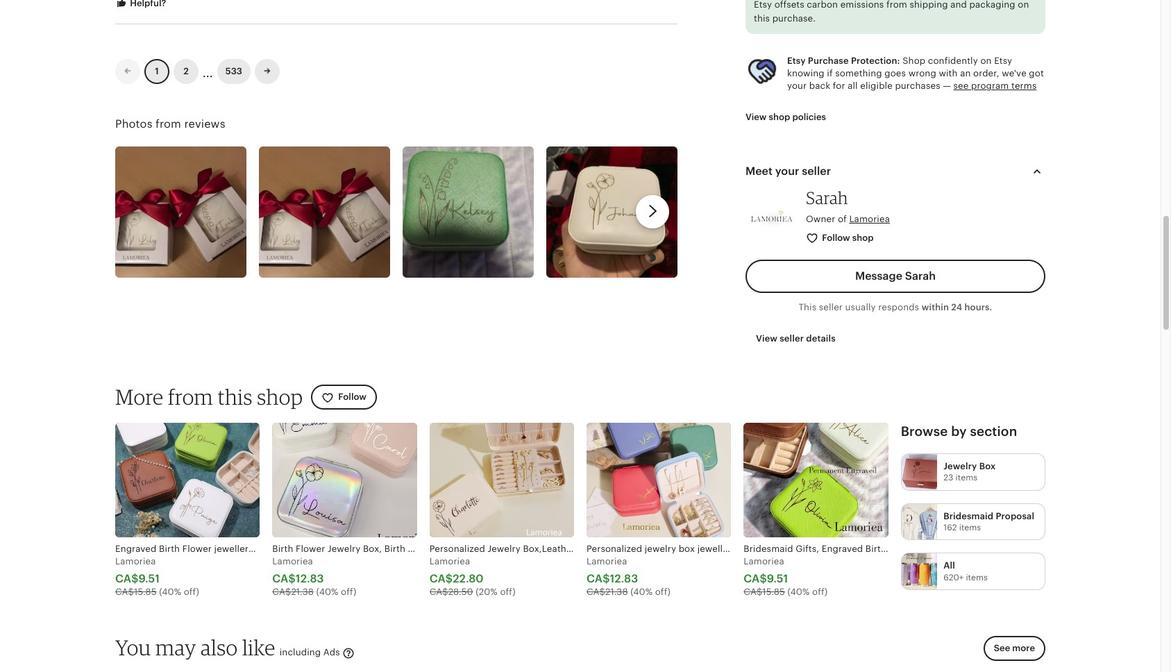 Task type: vqa. For each thing, say whether or not it's contained in the screenshot.
bottommost "View"
yes



Task type: locate. For each thing, give the bounding box(es) containing it.
1 vertical spatial your
[[775, 165, 799, 178]]

items inside jewelry box 23 items
[[956, 473, 978, 483]]

1 vertical spatial this
[[218, 384, 253, 410]]

shop left 'follow' button
[[257, 384, 303, 410]]

policies
[[792, 112, 826, 122]]

12.83 for personalized jewelry box jewellery storage ring box travel jewellery case girls jewellery box gift for her christmas gifts image on the bottom right
[[610, 572, 638, 586]]

follow inside follow shop button
[[822, 233, 850, 243]]

items inside bridesmaid proposal 162 items
[[959, 523, 981, 532]]

off) inside lamoriea ca$ 22.80 ca$ 28.50 (20% off)
[[500, 587, 516, 597]]

1 horizontal spatial lamoriea ca$ 12.83 ca$ 21.38 (40% off)
[[587, 556, 671, 597]]

22.80
[[453, 572, 484, 586]]

—
[[943, 81, 951, 91]]

3 off) from the left
[[500, 587, 516, 597]]

0 vertical spatial view
[[746, 112, 767, 122]]

24
[[951, 302, 962, 312]]

seller left details
[[780, 333, 804, 344]]

2 vertical spatial shop
[[257, 384, 303, 410]]

0 horizontal spatial lamoriea ca$ 12.83 ca$ 21.38 (40% off)
[[272, 556, 356, 597]]

shop
[[769, 112, 790, 122], [852, 233, 874, 243], [257, 384, 303, 410]]

1 lamoriea ca$ 12.83 ca$ 21.38 (40% off) from the left
[[272, 556, 356, 597]]

1 horizontal spatial 12.83
[[610, 572, 638, 586]]

2 vertical spatial seller
[[780, 333, 804, 344]]

sarah
[[806, 188, 848, 209], [905, 269, 936, 283]]

2 9.51 from the left
[[767, 572, 788, 586]]

21.38 for personalized jewelry box jewellery storage ring box travel jewellery case girls jewellery box gift for her christmas gifts image on the bottom right
[[605, 587, 628, 597]]

(40%
[[159, 587, 181, 597], [316, 587, 338, 597], [631, 587, 653, 597], [788, 587, 810, 597]]

from right photos at the top of page
[[156, 118, 181, 131]]

(40% for engraved birth flower jewellery box, gift for her, travel jewelry case, birthday gift, bridal party gifts, bridesmaid gifts image
[[159, 587, 181, 597]]

see more button
[[984, 636, 1046, 661]]

1 vertical spatial from
[[156, 118, 181, 131]]

within
[[922, 302, 949, 312]]

1 off) from the left
[[184, 587, 199, 597]]

1 (40% from the left
[[159, 587, 181, 597]]

0 vertical spatial your
[[787, 81, 807, 91]]

and
[[951, 0, 967, 10]]

more
[[1013, 643, 1035, 654]]

follow for follow shop
[[822, 233, 850, 243]]

1 vertical spatial on
[[981, 55, 992, 66]]

message
[[855, 269, 903, 283]]

view shop policies button
[[735, 105, 837, 130]]

1 vertical spatial seller
[[819, 302, 843, 312]]

follow shop
[[822, 233, 874, 243]]

items down bridesmaid
[[959, 523, 981, 532]]

0 horizontal spatial 15.85
[[134, 587, 157, 597]]

shop left policies
[[769, 112, 790, 122]]

etsy up knowing
[[787, 55, 806, 66]]

0 vertical spatial follow
[[822, 233, 850, 243]]

see
[[954, 81, 969, 91]]

21.38 for the birth flower jewelry box, birth month flower gift, travel jewelry case, birthday gift, bridal party gifts, personalized gift for her 'image'
[[291, 587, 314, 597]]

etsy left offsets
[[754, 0, 772, 10]]

1 horizontal spatial shop
[[769, 112, 790, 122]]

lamoriea inside lamoriea ca$ 22.80 ca$ 28.50 (20% off)
[[430, 556, 470, 567]]

2 off) from the left
[[341, 587, 356, 597]]

carbon
[[807, 0, 838, 10]]

0 vertical spatial items
[[956, 473, 978, 483]]

5 off) from the left
[[812, 587, 828, 597]]

0 horizontal spatial follow
[[338, 392, 367, 402]]

lamoriea
[[849, 214, 890, 224], [115, 556, 156, 567], [272, 556, 313, 567], [430, 556, 470, 567], [587, 556, 627, 567], [744, 556, 784, 567]]

program
[[971, 81, 1009, 91]]

1 21.38 from the left
[[291, 587, 314, 597]]

sarah up within
[[905, 269, 936, 283]]

browse by section
[[901, 424, 1017, 439]]

1 horizontal spatial 15.85
[[763, 587, 785, 597]]

sarah up owner
[[806, 188, 848, 209]]

eligible
[[860, 81, 893, 91]]

1 horizontal spatial 21.38
[[605, 587, 628, 597]]

shop down lamoriea link
[[852, 233, 874, 243]]

personalized jewelry box jewellery storage ring box travel jewellery case girls jewellery box gift for her christmas gifts image
[[587, 423, 731, 537]]

from left "shipping"
[[887, 0, 907, 10]]

see program terms
[[954, 81, 1037, 91]]

2 vertical spatial from
[[168, 384, 213, 410]]

0 vertical spatial from
[[887, 0, 907, 10]]

15.85
[[134, 587, 157, 597], [763, 587, 785, 597]]

0 horizontal spatial lamoriea ca$ 9.51 ca$ 15.85 (40% off)
[[115, 556, 199, 597]]

0 vertical spatial on
[[1018, 0, 1029, 10]]

seller up the "sarah owner of lamoriea"
[[802, 165, 831, 178]]

lamoriea inside the "sarah owner of lamoriea"
[[849, 214, 890, 224]]

1 vertical spatial items
[[959, 523, 981, 532]]

1 horizontal spatial on
[[1018, 0, 1029, 10]]

follow for follow
[[338, 392, 367, 402]]

etsy inside etsy offsets carbon emissions from shipping and packaging on this purchase.
[[754, 0, 772, 10]]

view left policies
[[746, 112, 767, 122]]

lamoriea for personalized jewelry box jewellery storage ring box travel jewellery case girls jewellery box gift for her christmas gifts image on the bottom right
[[587, 556, 627, 567]]

etsy inside shop confidently on etsy knowing if something goes wrong with an order, we've got your back for all eligible purchases —
[[994, 55, 1012, 66]]

2 horizontal spatial shop
[[852, 233, 874, 243]]

0 vertical spatial sarah
[[806, 188, 848, 209]]

shop for view
[[769, 112, 790, 122]]

0 horizontal spatial 12.83
[[296, 572, 324, 586]]

terms
[[1012, 81, 1037, 91]]

off) for personalized jewelry box jewellery storage ring box travel jewellery case girls jewellery box gift for her christmas gifts image on the bottom right
[[655, 587, 671, 597]]

2 vertical spatial items
[[966, 572, 988, 582]]

off) for bridesmaid gifts, engraved birth flower jewellery box, gift for her, travel jewelry case, birthday gift, bridal party gifts image
[[812, 587, 828, 597]]

0 horizontal spatial 21.38
[[291, 587, 314, 597]]

if
[[827, 68, 833, 78]]

view inside button
[[746, 112, 767, 122]]

you may also like including ads
[[115, 635, 343, 660]]

your
[[787, 81, 807, 91], [775, 165, 799, 178]]

2 12.83 from the left
[[610, 572, 638, 586]]

4 (40% from the left
[[788, 587, 810, 597]]

1 horizontal spatial sarah
[[905, 269, 936, 283]]

shop for follow
[[852, 233, 874, 243]]

1 vertical spatial follow
[[338, 392, 367, 402]]

follow shop button
[[796, 226, 886, 251]]

1 horizontal spatial lamoriea ca$ 9.51 ca$ 15.85 (40% off)
[[744, 556, 828, 597]]

2 horizontal spatial etsy
[[994, 55, 1012, 66]]

sarah inside the message sarah button
[[905, 269, 936, 283]]

seller right the this
[[819, 302, 843, 312]]

2 lamoriea ca$ 12.83 ca$ 21.38 (40% off) from the left
[[587, 556, 671, 597]]

2 (40% from the left
[[316, 587, 338, 597]]

view left details
[[756, 333, 778, 344]]

3 (40% from the left
[[631, 587, 653, 597]]

off) for engraved birth flower jewellery box, gift for her, travel jewelry case, birthday gift, bridal party gifts, bridesmaid gifts image
[[184, 587, 199, 597]]

on right the packaging
[[1018, 0, 1029, 10]]

1 vertical spatial sarah
[[905, 269, 936, 283]]

1 horizontal spatial etsy
[[787, 55, 806, 66]]

(20%
[[476, 587, 498, 597]]

0 vertical spatial this
[[754, 13, 770, 24]]

lamoriea ca$ 12.83 ca$ 21.38 (40% off) for the birth flower jewelry box, birth month flower gift, travel jewelry case, birthday gift, bridal party gifts, personalized gift for her 'image'
[[272, 556, 356, 597]]

details
[[806, 333, 836, 344]]

bridesmaid gifts, engraved birth flower jewellery box, gift for her, travel jewelry case, birthday gift, bridal party gifts image
[[744, 423, 888, 537]]

your down knowing
[[787, 81, 807, 91]]

1 horizontal spatial 9.51
[[767, 572, 788, 586]]

0 horizontal spatial 9.51
[[138, 572, 160, 586]]

see more listings in the bridesmaid proposal section image
[[902, 504, 937, 540]]

1 vertical spatial view
[[756, 333, 778, 344]]

order,
[[973, 68, 1000, 78]]

photos from reviews
[[115, 118, 225, 131]]

1 horizontal spatial follow
[[822, 233, 850, 243]]

items
[[956, 473, 978, 483], [959, 523, 981, 532], [966, 572, 988, 582]]

from right more on the bottom
[[168, 384, 213, 410]]

items for jewelry
[[956, 473, 978, 483]]

see more listings in the jewelry box section image
[[902, 454, 937, 490]]

from for reviews
[[156, 118, 181, 131]]

etsy purchase protection:
[[787, 55, 900, 66]]

0 horizontal spatial on
[[981, 55, 992, 66]]

see more link
[[979, 636, 1046, 670]]

items right 620+ in the bottom of the page
[[966, 572, 988, 582]]

see more listings in the all section image
[[902, 554, 937, 589]]

see program terms link
[[954, 81, 1037, 91]]

etsy
[[754, 0, 772, 10], [787, 55, 806, 66], [994, 55, 1012, 66]]

2 lamoriea ca$ 9.51 ca$ 15.85 (40% off) from the left
[[744, 556, 828, 597]]

533
[[225, 66, 242, 77]]

1 15.85 from the left
[[134, 587, 157, 597]]

4 off) from the left
[[655, 587, 671, 597]]

we've
[[1002, 68, 1027, 78]]

got
[[1029, 68, 1044, 78]]

12.83
[[296, 572, 324, 586], [610, 572, 638, 586]]

533 link
[[217, 59, 251, 84]]

follow inside 'follow' button
[[338, 392, 367, 402]]

ca$
[[115, 572, 138, 586], [272, 572, 296, 586], [430, 572, 453, 586], [587, 572, 610, 586], [744, 572, 767, 586], [115, 587, 134, 597], [272, 587, 291, 597], [430, 587, 448, 597], [587, 587, 605, 597], [744, 587, 763, 597]]

1 12.83 from the left
[[296, 572, 324, 586]]

0 horizontal spatial sarah
[[806, 188, 848, 209]]

meet your seller button
[[733, 155, 1058, 188]]

emissions
[[841, 0, 884, 10]]

1 vertical spatial shop
[[852, 233, 874, 243]]

items down jewelry
[[956, 473, 978, 483]]

including
[[280, 647, 321, 658]]

view
[[746, 112, 767, 122], [756, 333, 778, 344]]

…
[[203, 61, 213, 82]]

0 horizontal spatial etsy
[[754, 0, 772, 10]]

your right meet
[[775, 165, 799, 178]]

21.38
[[291, 587, 314, 597], [605, 587, 628, 597]]

seller for view seller details
[[780, 333, 804, 344]]

from
[[887, 0, 907, 10], [156, 118, 181, 131], [168, 384, 213, 410]]

reviews
[[184, 118, 225, 131]]

0 vertical spatial seller
[[802, 165, 831, 178]]

seller for this seller usually responds within 24 hours.
[[819, 302, 843, 312]]

shop confidently on etsy knowing if something goes wrong with an order, we've got your back for all eligible purchases —
[[787, 55, 1044, 91]]

photos
[[115, 118, 153, 131]]

meet
[[746, 165, 773, 178]]

etsy up 'we've'
[[994, 55, 1012, 66]]

on up order, at right
[[981, 55, 992, 66]]

0 vertical spatial shop
[[769, 112, 790, 122]]

2 21.38 from the left
[[605, 587, 628, 597]]

1 horizontal spatial this
[[754, 13, 770, 24]]

off) for the birth flower jewelry box, birth month flower gift, travel jewelry case, birthday gift, bridal party gifts, personalized gift for her 'image'
[[341, 587, 356, 597]]

lamoriea for the birth flower jewelry box, birth month flower gift, travel jewelry case, birthday gift, bridal party gifts, personalized gift for her 'image'
[[272, 556, 313, 567]]

1 9.51 from the left
[[138, 572, 160, 586]]

seller inside the view seller details link
[[780, 333, 804, 344]]

28.50
[[448, 587, 473, 597]]

lamoriea link
[[849, 214, 890, 224]]

wrong
[[909, 68, 937, 78]]

2 15.85 from the left
[[763, 587, 785, 597]]

1 lamoriea ca$ 9.51 ca$ 15.85 (40% off) from the left
[[115, 556, 199, 597]]

0 horizontal spatial this
[[218, 384, 253, 410]]

1
[[155, 66, 159, 77]]



Task type: describe. For each thing, give the bounding box(es) containing it.
bridesmaid proposal 162 items
[[944, 511, 1035, 532]]

23
[[944, 473, 954, 483]]

0 horizontal spatial shop
[[257, 384, 303, 410]]

lamoriea for personalized jewelry box,leather jewelry travel case,bridal party gift,birth flower jewelry case,bridesmaid proposal,gifts for her birthday "image"
[[430, 556, 470, 567]]

usually
[[845, 302, 876, 312]]

162
[[944, 523, 957, 532]]

of
[[838, 214, 847, 224]]

meet your seller
[[746, 165, 831, 178]]

view seller details link
[[746, 326, 846, 352]]

lamoriea ca$ 12.83 ca$ 21.38 (40% off) for personalized jewelry box jewellery storage ring box travel jewellery case girls jewellery box gift for her christmas gifts image on the bottom right
[[587, 556, 671, 597]]

shop
[[903, 55, 926, 66]]

owner
[[806, 214, 835, 224]]

by
[[951, 424, 967, 439]]

your inside shop confidently on etsy knowing if something goes wrong with an order, we've got your back for all eligible purchases —
[[787, 81, 807, 91]]

like
[[242, 635, 275, 660]]

follow button
[[311, 385, 377, 410]]

on inside etsy offsets carbon emissions from shipping and packaging on this purchase.
[[1018, 0, 1029, 10]]

knowing
[[787, 68, 825, 78]]

etsy offsets carbon emissions from shipping and packaging on this purchase.
[[754, 0, 1029, 24]]

lamoriea for bridesmaid gifts, engraved birth flower jewellery box, gift for her, travel jewelry case, birthday gift, bridal party gifts image
[[744, 556, 784, 567]]

your inside dropdown button
[[775, 165, 799, 178]]

view for view seller details
[[756, 333, 778, 344]]

2 link
[[174, 59, 199, 84]]

sarah image
[[746, 192, 798, 244]]

items inside 'all 620+ items'
[[966, 572, 988, 582]]

something
[[835, 68, 882, 78]]

protection:
[[851, 55, 900, 66]]

off) for personalized jewelry box,leather jewelry travel case,bridal party gift,birth flower jewelry case,bridesmaid proposal,gifts for her birthday "image"
[[500, 587, 516, 597]]

this inside etsy offsets carbon emissions from shipping and packaging on this purchase.
[[754, 13, 770, 24]]

view shop policies
[[746, 112, 826, 122]]

from inside etsy offsets carbon emissions from shipping and packaging on this purchase.
[[887, 0, 907, 10]]

12.83 for the birth flower jewelry box, birth month flower gift, travel jewelry case, birthday gift, bridal party gifts, personalized gift for her 'image'
[[296, 572, 324, 586]]

from for this
[[168, 384, 213, 410]]

packaging
[[970, 0, 1016, 10]]

items for bridesmaid
[[959, 523, 981, 532]]

1 link
[[144, 59, 169, 84]]

offsets
[[775, 0, 805, 10]]

(40% for bridesmaid gifts, engraved birth flower jewellery box, gift for her, travel jewelry case, birthday gift, bridal party gifts image
[[788, 587, 810, 597]]

may
[[156, 635, 196, 660]]

view for view shop policies
[[746, 112, 767, 122]]

jewelry
[[944, 461, 977, 472]]

bridesmaid
[[944, 511, 994, 521]]

hours.
[[965, 302, 993, 312]]

more
[[115, 384, 164, 410]]

15.85 for engraved birth flower jewellery box, gift for her, travel jewelry case, birthday gift, bridal party gifts, bridesmaid gifts image
[[134, 587, 157, 597]]

also
[[201, 635, 238, 660]]

sarah owner of lamoriea
[[806, 188, 890, 224]]

lamoriea for engraved birth flower jewellery box, gift for her, travel jewelry case, birthday gift, bridal party gifts, bridesmaid gifts image
[[115, 556, 156, 567]]

purchase
[[808, 55, 849, 66]]

(40% for the birth flower jewelry box, birth month flower gift, travel jewelry case, birthday gift, bridal party gifts, personalized gift for her 'image'
[[316, 587, 338, 597]]

purchase.
[[773, 13, 816, 24]]

lamoriea ca$ 22.80 ca$ 28.50 (20% off)
[[430, 556, 516, 597]]

15.85 for bridesmaid gifts, engraved birth flower jewellery box, gift for her, travel jewelry case, birthday gift, bridal party gifts image
[[763, 587, 785, 597]]

goes
[[885, 68, 906, 78]]

purchases
[[895, 81, 941, 91]]

9.51 for engraved birth flower jewellery box, gift for her, travel jewelry case, birthday gift, bridal party gifts, bridesmaid gifts image
[[138, 572, 160, 586]]

more from this shop
[[115, 384, 303, 410]]

box
[[979, 461, 996, 472]]

view seller details
[[756, 333, 836, 344]]

an
[[960, 68, 971, 78]]

back
[[809, 81, 831, 91]]

etsy for etsy offsets carbon emissions from shipping and packaging on this purchase.
[[754, 0, 772, 10]]

sarah inside the "sarah owner of lamoriea"
[[806, 188, 848, 209]]

birth flower jewelry box, birth month flower gift, travel jewelry case, birthday gift, bridal party gifts, personalized gift for her image
[[272, 423, 417, 537]]

all 620+ items
[[944, 561, 988, 582]]

this
[[799, 302, 817, 312]]

see more
[[994, 643, 1035, 654]]

responds
[[879, 302, 919, 312]]

on inside shop confidently on etsy knowing if something goes wrong with an order, we've got your back for all eligible purchases —
[[981, 55, 992, 66]]

ads
[[323, 647, 340, 658]]

9.51 for bridesmaid gifts, engraved birth flower jewellery box, gift for her, travel jewelry case, birthday gift, bridal party gifts image
[[767, 572, 788, 586]]

all
[[848, 81, 858, 91]]

with
[[939, 68, 958, 78]]

seller inside meet your seller dropdown button
[[802, 165, 831, 178]]

engraved birth flower jewellery box, gift for her, travel jewelry case, birthday gift, bridal party gifts, bridesmaid gifts image
[[115, 423, 260, 537]]

lamoriea ca$ 9.51 ca$ 15.85 (40% off) for bridesmaid gifts, engraved birth flower jewellery box, gift for her, travel jewelry case, birthday gift, bridal party gifts image
[[744, 556, 828, 597]]

all
[[944, 561, 955, 571]]

message sarah button
[[746, 260, 1046, 293]]

jewelry box 23 items
[[944, 461, 996, 483]]

confidently
[[928, 55, 978, 66]]

(40% for personalized jewelry box jewellery storage ring box travel jewellery case girls jewellery box gift for her christmas gifts image on the bottom right
[[631, 587, 653, 597]]

personalized jewelry box,leather jewelry travel case,bridal party gift,birth flower jewelry case,bridesmaid proposal,gifts for her birthday image
[[430, 423, 574, 537]]

this seller usually responds within 24 hours.
[[799, 302, 993, 312]]

620+
[[944, 572, 964, 582]]

message sarah
[[855, 269, 936, 283]]

2
[[183, 66, 189, 77]]

see
[[994, 643, 1010, 654]]

you
[[115, 635, 151, 660]]

etsy for etsy purchase protection:
[[787, 55, 806, 66]]

shipping
[[910, 0, 948, 10]]

lamoriea ca$ 9.51 ca$ 15.85 (40% off) for engraved birth flower jewellery box, gift for her, travel jewelry case, birthday gift, bridal party gifts, bridesmaid gifts image
[[115, 556, 199, 597]]

proposal
[[996, 511, 1035, 521]]

for
[[833, 81, 845, 91]]

browse
[[901, 424, 948, 439]]



